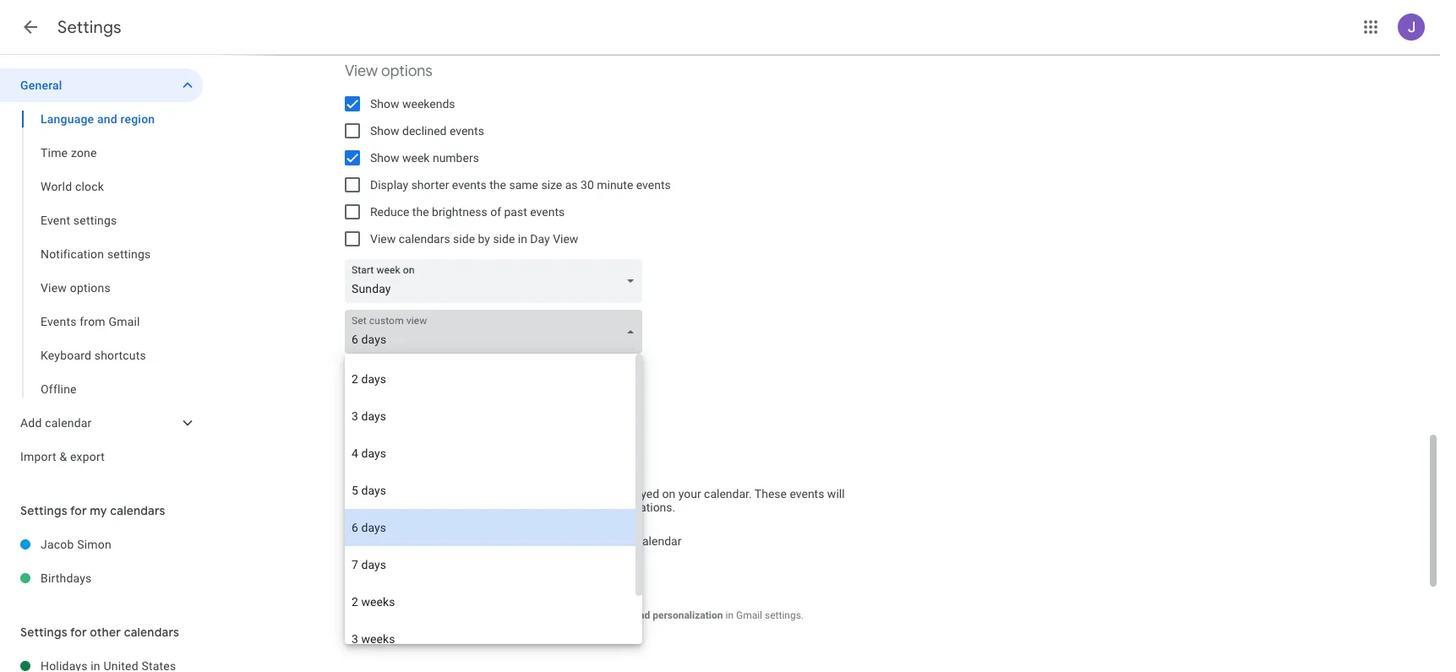 Task type: describe. For each thing, give the bounding box(es) containing it.
zone
[[71, 146, 97, 160]]

simon
[[77, 538, 111, 552]]

past
[[504, 205, 527, 219]]

time
[[41, 146, 68, 160]]

events up numbers
[[450, 124, 484, 138]]

group containing language and region
[[0, 102, 203, 407]]

gmail up "track"
[[430, 462, 470, 482]]

weekends
[[402, 97, 455, 111]]

show declined events
[[370, 124, 484, 138]]

gmail inside smart features and personalization in gmail settings. learn more
[[736, 610, 762, 622]]

on
[[662, 488, 675, 501]]

0 vertical spatial options
[[381, 62, 433, 81]]

in inside smart features and personalization in gmail settings. learn more
[[726, 610, 734, 622]]

show events automatically created by gmail in my calendar
[[370, 535, 682, 548]]

your
[[678, 488, 701, 501]]

learn
[[345, 622, 371, 636]]

time zone
[[41, 146, 97, 160]]

reservations.
[[608, 501, 675, 515]]

smart
[[562, 610, 590, 622]]

automatically inside events from gmail gmail can automatically create events that can be displayed on your calendar. these events will help you keep track of things like flights and other reservations.
[[400, 488, 471, 501]]

events down size
[[530, 205, 565, 219]]

from for events from gmail gmail can automatically create events that can be displayed on your calendar. these events will help you keep track of things like flights and other reservations.
[[393, 462, 427, 482]]

notification settings
[[41, 248, 151, 261]]

language
[[41, 112, 94, 126]]

jacob simon tree item
[[0, 528, 203, 562]]

7 days option
[[345, 547, 636, 584]]

events left the that
[[510, 488, 545, 501]]

calendar.
[[704, 488, 752, 501]]

0 vertical spatial of
[[490, 205, 501, 219]]

1 horizontal spatial in
[[605, 535, 614, 548]]

0 vertical spatial view options
[[345, 62, 433, 81]]

track
[[420, 501, 446, 515]]

these
[[755, 488, 787, 501]]

set custom view list box
[[345, 354, 636, 672]]

jacob simon
[[41, 538, 111, 552]]

help
[[345, 501, 367, 515]]

0 horizontal spatial view options
[[41, 281, 111, 295]]

keyboard
[[41, 349, 91, 363]]

event settings
[[41, 214, 117, 227]]

personalization
[[653, 610, 723, 622]]

created
[[514, 535, 553, 548]]

0 vertical spatial by
[[478, 232, 490, 246]]

3 weeks option
[[345, 621, 636, 658]]

more
[[374, 622, 399, 636]]

2 days option
[[345, 361, 636, 398]]

view up "show weekends"
[[345, 62, 378, 81]]

as
[[565, 178, 578, 192]]

view calendars side by side in day view
[[370, 232, 578, 246]]

of inside events from gmail gmail can automatically create events that can be displayed on your calendar. these events will help you keep track of things like flights and other reservations.
[[449, 501, 460, 515]]

show for show events automatically created by gmail in my calendar
[[370, 535, 399, 548]]

1 side from the left
[[453, 232, 475, 246]]

events right minute on the top of page
[[636, 178, 671, 192]]

things
[[463, 501, 495, 515]]

size
[[541, 178, 562, 192]]

like
[[498, 501, 516, 515]]

view down reduce
[[370, 232, 396, 246]]

birthdays link
[[41, 562, 203, 596]]

from for events from gmail
[[80, 315, 105, 329]]

events up reduce the brightness of past events
[[452, 178, 487, 192]]

for for my
[[70, 504, 87, 519]]

settings.
[[765, 610, 804, 622]]

minute
[[597, 178, 633, 192]]

for for other
[[70, 625, 87, 641]]

gmail down be
[[571, 535, 602, 548]]

declined
[[402, 124, 447, 138]]

1 vertical spatial my
[[617, 535, 633, 548]]

keyboard shortcuts
[[41, 349, 146, 363]]

general tree item
[[0, 68, 203, 102]]

tree containing general
[[0, 68, 203, 474]]

that
[[548, 488, 568, 501]]

create
[[474, 488, 507, 501]]

shortcuts
[[94, 349, 146, 363]]

events from gmail gmail can automatically create events that can be displayed on your calendar. these events will help you keep track of things like flights and other reservations.
[[345, 462, 845, 515]]

jacob
[[41, 538, 74, 552]]

show for show declined events
[[370, 124, 399, 138]]

export
[[70, 450, 105, 464]]

smart features and personalization in gmail settings. learn more
[[345, 610, 804, 636]]

settings for event settings
[[73, 214, 117, 227]]

week
[[402, 151, 430, 165]]

birthdays
[[41, 572, 92, 586]]

import
[[20, 450, 56, 464]]

event
[[41, 214, 70, 227]]

region
[[120, 112, 155, 126]]

2 can from the left
[[571, 488, 591, 501]]

display
[[370, 178, 408, 192]]



Task type: vqa. For each thing, say whether or not it's contained in the screenshot.
'calendar.'
yes



Task type: locate. For each thing, give the bounding box(es) containing it.
reduce the brightness of past events
[[370, 205, 565, 219]]

1 vertical spatial for
[[70, 625, 87, 641]]

and inside smart features and personalization in gmail settings. learn more
[[633, 610, 650, 622]]

0 horizontal spatial in
[[518, 232, 527, 246]]

4 show from the top
[[370, 535, 399, 548]]

side down past
[[493, 232, 515, 246]]

0 vertical spatial settings
[[73, 214, 117, 227]]

4 days option
[[345, 435, 636, 472]]

3 days option
[[345, 398, 636, 435]]

settings heading
[[57, 17, 122, 38]]

import & export
[[20, 450, 105, 464]]

can left be
[[571, 488, 591, 501]]

and left region
[[97, 112, 117, 126]]

group
[[0, 102, 203, 407]]

of left past
[[490, 205, 501, 219]]

in
[[518, 232, 527, 246], [605, 535, 614, 548], [726, 610, 734, 622]]

from up keep
[[393, 462, 427, 482]]

1 horizontal spatial events
[[345, 462, 390, 482]]

2 vertical spatial calendars
[[124, 625, 179, 641]]

2 weeks option
[[345, 584, 636, 621]]

can right help
[[378, 488, 398, 501]]

and right flights
[[555, 501, 574, 515]]

displayed
[[609, 488, 659, 501]]

in down reservations. on the bottom left of the page
[[605, 535, 614, 548]]

day
[[530, 232, 550, 246]]

be
[[593, 488, 606, 501]]

0 horizontal spatial can
[[378, 488, 398, 501]]

settings right the go back image
[[57, 17, 122, 38]]

world clock
[[41, 180, 104, 194]]

calendar
[[45, 417, 92, 430], [636, 535, 682, 548]]

clock
[[75, 180, 104, 194]]

calendars down reduce
[[399, 232, 450, 246]]

brightness
[[432, 205, 487, 219]]

from inside events from gmail gmail can automatically create events that can be displayed on your calendar. these events will help you keep track of things like flights and other reservations.
[[393, 462, 427, 482]]

1 can from the left
[[378, 488, 398, 501]]

general
[[20, 79, 62, 92]]

0 vertical spatial the
[[490, 178, 506, 192]]

1 horizontal spatial by
[[556, 535, 568, 548]]

calendars up jacob simon tree item
[[110, 504, 165, 519]]

view right day at left top
[[553, 232, 578, 246]]

1 vertical spatial from
[[393, 462, 427, 482]]

the left same
[[490, 178, 506, 192]]

for up holidays in united states tree item at the bottom left of the page
[[70, 625, 87, 641]]

settings
[[57, 17, 122, 38], [20, 504, 67, 519], [20, 625, 67, 641]]

0 vertical spatial for
[[70, 504, 87, 519]]

reduce
[[370, 205, 409, 219]]

0 horizontal spatial by
[[478, 232, 490, 246]]

display shorter events the same size as 30 minute events
[[370, 178, 671, 192]]

view options
[[345, 62, 433, 81], [41, 281, 111, 295]]

1 for from the top
[[70, 504, 87, 519]]

0 vertical spatial settings
[[57, 17, 122, 38]]

6 days option
[[345, 510, 636, 547]]

by right created
[[556, 535, 568, 548]]

go back image
[[20, 17, 41, 37]]

events
[[450, 124, 484, 138], [452, 178, 487, 192], [636, 178, 671, 192], [530, 205, 565, 219], [510, 488, 545, 501], [790, 488, 824, 501], [402, 535, 437, 548]]

0 horizontal spatial of
[[449, 501, 460, 515]]

options up events from gmail
[[70, 281, 111, 295]]

1 show from the top
[[370, 97, 399, 111]]

0 horizontal spatial side
[[453, 232, 475, 246]]

other inside events from gmail gmail can automatically create events that can be displayed on your calendar. these events will help you keep track of things like flights and other reservations.
[[577, 501, 605, 515]]

offline
[[41, 383, 77, 396]]

holidays in united states tree item
[[0, 650, 203, 672]]

automatically
[[400, 488, 471, 501], [440, 535, 511, 548]]

settings right notification at the top left
[[107, 248, 151, 261]]

0 horizontal spatial options
[[70, 281, 111, 295]]

0 vertical spatial calendars
[[399, 232, 450, 246]]

show up display
[[370, 151, 399, 165]]

1 horizontal spatial view options
[[345, 62, 433, 81]]

show for show weekends
[[370, 97, 399, 111]]

you
[[370, 501, 389, 515]]

1 horizontal spatial side
[[493, 232, 515, 246]]

automatically down things
[[440, 535, 511, 548]]

1 horizontal spatial from
[[393, 462, 427, 482]]

0 vertical spatial automatically
[[400, 488, 471, 501]]

events from gmail
[[41, 315, 140, 329]]

1 vertical spatial options
[[70, 281, 111, 295]]

add calendar
[[20, 417, 92, 430]]

and
[[97, 112, 117, 126], [555, 501, 574, 515], [633, 610, 650, 622]]

2 for from the top
[[70, 625, 87, 641]]

1 vertical spatial in
[[605, 535, 614, 548]]

settings down birthdays
[[20, 625, 67, 641]]

show down "you"
[[370, 535, 399, 548]]

show for show week numbers
[[370, 151, 399, 165]]

settings for other calendars
[[20, 625, 179, 641]]

calendars up holidays in united states tree item at the bottom left of the page
[[124, 625, 179, 641]]

30
[[581, 178, 594, 192]]

settings for settings for other calendars
[[20, 625, 67, 641]]

in right personalization
[[726, 610, 734, 622]]

1 vertical spatial events
[[345, 462, 390, 482]]

my
[[90, 504, 107, 519], [617, 535, 633, 548]]

notification
[[41, 248, 104, 261]]

view down notification at the top left
[[41, 281, 67, 295]]

events up keyboard
[[41, 315, 77, 329]]

calendars for settings for other calendars
[[124, 625, 179, 641]]

0 vertical spatial my
[[90, 504, 107, 519]]

1 horizontal spatial of
[[490, 205, 501, 219]]

and right features
[[633, 610, 650, 622]]

2 vertical spatial settings
[[20, 625, 67, 641]]

side down reduce the brightness of past events
[[453, 232, 475, 246]]

view options down notification at the top left
[[41, 281, 111, 295]]

calendar up &
[[45, 417, 92, 430]]

2 show from the top
[[370, 124, 399, 138]]

shorter
[[411, 178, 449, 192]]

1 horizontal spatial calendar
[[636, 535, 682, 548]]

0 horizontal spatial other
[[90, 625, 121, 641]]

1 vertical spatial view options
[[41, 281, 111, 295]]

calendars for settings for my calendars
[[110, 504, 165, 519]]

2 horizontal spatial and
[[633, 610, 650, 622]]

the
[[490, 178, 506, 192], [412, 205, 429, 219]]

settings for settings for my calendars
[[20, 504, 67, 519]]

1 vertical spatial of
[[449, 501, 460, 515]]

settings
[[73, 214, 117, 227], [107, 248, 151, 261]]

gmail
[[109, 315, 140, 329], [430, 462, 470, 482], [345, 488, 375, 501], [571, 535, 602, 548], [736, 610, 762, 622]]

add
[[20, 417, 42, 430]]

features
[[593, 610, 631, 622]]

view options up "show weekends"
[[345, 62, 433, 81]]

0 horizontal spatial the
[[412, 205, 429, 219]]

events for events from gmail gmail can automatically create events that can be displayed on your calendar. these events will help you keep track of things like flights and other reservations.
[[345, 462, 390, 482]]

0 horizontal spatial calendar
[[45, 417, 92, 430]]

options
[[381, 62, 433, 81], [70, 281, 111, 295]]

of
[[490, 205, 501, 219], [449, 501, 460, 515]]

my down reservations. on the bottom left of the page
[[617, 535, 633, 548]]

0 horizontal spatial events
[[41, 315, 77, 329]]

show left weekends
[[370, 97, 399, 111]]

events inside events from gmail gmail can automatically create events that can be displayed on your calendar. these events will help you keep track of things like flights and other reservations.
[[345, 462, 390, 482]]

the down the shorter
[[412, 205, 429, 219]]

1 vertical spatial and
[[555, 501, 574, 515]]

events left will
[[790, 488, 824, 501]]

calendar down reservations. on the bottom left of the page
[[636, 535, 682, 548]]

5 days option
[[345, 472, 636, 510]]

from up keyboard shortcuts
[[80, 315, 105, 329]]

0 horizontal spatial my
[[90, 504, 107, 519]]

1 horizontal spatial and
[[555, 501, 574, 515]]

events
[[41, 315, 77, 329], [345, 462, 390, 482]]

settings for notification settings
[[107, 248, 151, 261]]

0 vertical spatial and
[[97, 112, 117, 126]]

events up help
[[345, 462, 390, 482]]

my up jacob simon tree item
[[90, 504, 107, 519]]

&
[[60, 450, 67, 464]]

learn more link
[[345, 622, 399, 636]]

1 vertical spatial by
[[556, 535, 568, 548]]

other right the that
[[577, 501, 605, 515]]

2 side from the left
[[493, 232, 515, 246]]

settings for my calendars
[[20, 504, 165, 519]]

keep
[[392, 501, 417, 515]]

1 horizontal spatial can
[[571, 488, 591, 501]]

1 horizontal spatial options
[[381, 62, 433, 81]]

1 vertical spatial settings
[[20, 504, 67, 519]]

0 vertical spatial from
[[80, 315, 105, 329]]

0 vertical spatial events
[[41, 315, 77, 329]]

events down "track"
[[402, 535, 437, 548]]

birthdays tree item
[[0, 562, 203, 596]]

1 vertical spatial the
[[412, 205, 429, 219]]

gmail up shortcuts
[[109, 315, 140, 329]]

2 horizontal spatial in
[[726, 610, 734, 622]]

1 vertical spatial other
[[90, 625, 121, 641]]

settings for settings
[[57, 17, 122, 38]]

1 vertical spatial calendar
[[636, 535, 682, 548]]

by down reduce the brightness of past events
[[478, 232, 490, 246]]

0 vertical spatial other
[[577, 501, 605, 515]]

tree
[[0, 68, 203, 474]]

events for events from gmail
[[41, 315, 77, 329]]

can
[[378, 488, 398, 501], [571, 488, 591, 501]]

1 vertical spatial automatically
[[440, 535, 511, 548]]

in left day at left top
[[518, 232, 527, 246]]

show
[[370, 97, 399, 111], [370, 124, 399, 138], [370, 151, 399, 165], [370, 535, 399, 548]]

1 vertical spatial calendars
[[110, 504, 165, 519]]

other
[[577, 501, 605, 515], [90, 625, 121, 641]]

by
[[478, 232, 490, 246], [556, 535, 568, 548]]

for
[[70, 504, 87, 519], [70, 625, 87, 641]]

same
[[509, 178, 538, 192]]

None field
[[345, 259, 649, 303], [345, 310, 649, 354], [345, 259, 649, 303], [345, 310, 649, 354]]

2 vertical spatial in
[[726, 610, 734, 622]]

language and region
[[41, 112, 155, 126]]

settings up the notification settings
[[73, 214, 117, 227]]

of right "track"
[[449, 501, 460, 515]]

options up "show weekends"
[[381, 62, 433, 81]]

3 show from the top
[[370, 151, 399, 165]]

calendars
[[399, 232, 450, 246], [110, 504, 165, 519], [124, 625, 179, 641]]

0 vertical spatial in
[[518, 232, 527, 246]]

show down "show weekends"
[[370, 124, 399, 138]]

2 vertical spatial and
[[633, 610, 650, 622]]

1 horizontal spatial other
[[577, 501, 605, 515]]

automatically left create
[[400, 488, 471, 501]]

side
[[453, 232, 475, 246], [493, 232, 515, 246]]

gmail left keep
[[345, 488, 375, 501]]

settings for my calendars tree
[[0, 528, 203, 596]]

1 vertical spatial settings
[[107, 248, 151, 261]]

and inside events from gmail gmail can automatically create events that can be displayed on your calendar. these events will help you keep track of things like flights and other reservations.
[[555, 501, 574, 515]]

settings up jacob
[[20, 504, 67, 519]]

0 vertical spatial calendar
[[45, 417, 92, 430]]

show weekends
[[370, 97, 455, 111]]

gmail inside group
[[109, 315, 140, 329]]

other up holidays in united states tree item at the bottom left of the page
[[90, 625, 121, 641]]

show week numbers
[[370, 151, 479, 165]]

from
[[80, 315, 105, 329], [393, 462, 427, 482]]

1 horizontal spatial the
[[490, 178, 506, 192]]

0 horizontal spatial and
[[97, 112, 117, 126]]

world
[[41, 180, 72, 194]]

gmail left settings.
[[736, 610, 762, 622]]

1 horizontal spatial my
[[617, 535, 633, 548]]

flights
[[519, 501, 552, 515]]

0 horizontal spatial from
[[80, 315, 105, 329]]

will
[[827, 488, 845, 501]]

for up jacob simon
[[70, 504, 87, 519]]

numbers
[[433, 151, 479, 165]]



